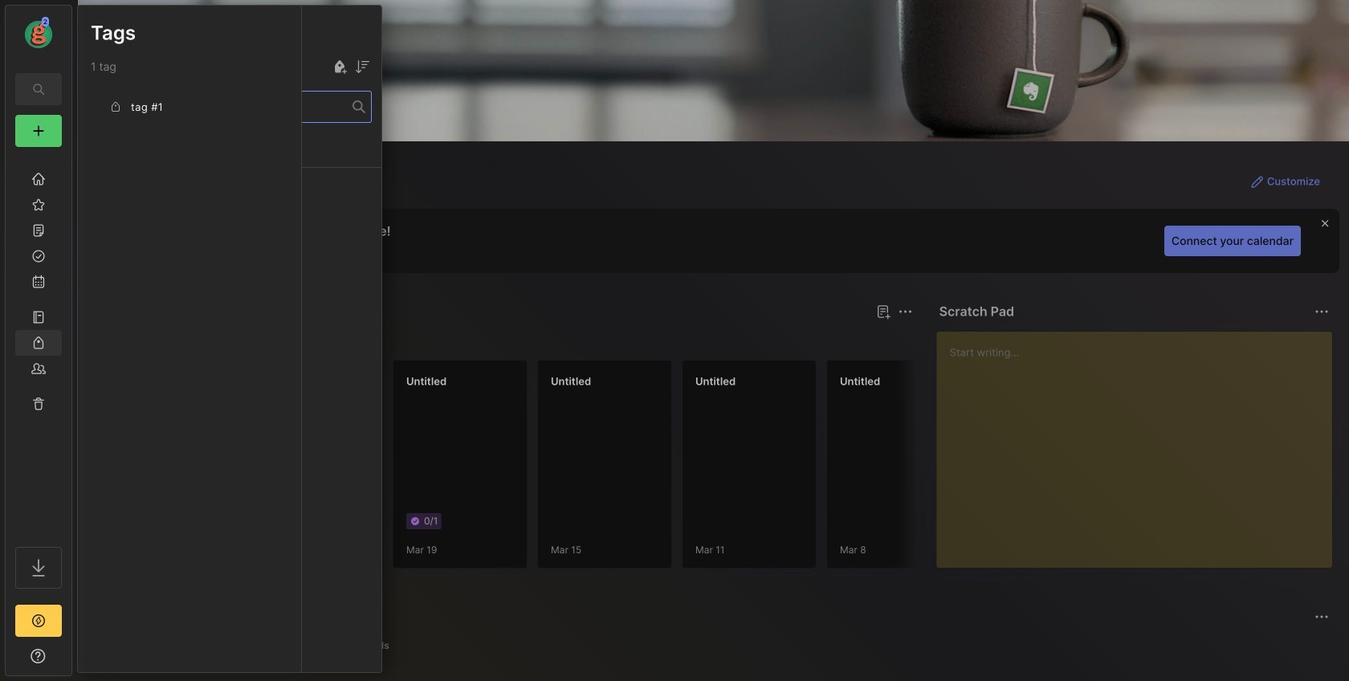 Task type: vqa. For each thing, say whether or not it's contained in the screenshot.
tree
yes



Task type: describe. For each thing, give the bounding box(es) containing it.
upgrade image
[[29, 611, 48, 631]]

main element
[[0, 0, 77, 681]]

create new tag image
[[330, 57, 349, 76]]

Start writing… text field
[[950, 332, 1332, 555]]

edit search image
[[29, 80, 48, 99]]

Account field
[[6, 15, 71, 51]]

1 horizontal spatial tab
[[229, 636, 297, 656]]



Task type: locate. For each thing, give the bounding box(es) containing it.
click to expand image
[[70, 652, 82, 671]]

row group
[[78, 136, 382, 223], [104, 360, 1350, 578]]

0 horizontal spatial tab
[[160, 331, 226, 350]]

tab list
[[107, 636, 1327, 656]]

0 vertical spatial row group
[[78, 136, 382, 223]]

tree
[[6, 157, 71, 533]]

WHAT'S NEW field
[[6, 643, 71, 669]]

tab
[[160, 331, 226, 350], [229, 636, 297, 656], [352, 636, 397, 656]]

Find tags… text field
[[92, 96, 353, 118]]

home image
[[31, 171, 47, 187]]

tree inside main element
[[6, 157, 71, 533]]

1 vertical spatial row group
[[104, 360, 1350, 578]]

2 horizontal spatial tab
[[352, 636, 397, 656]]



